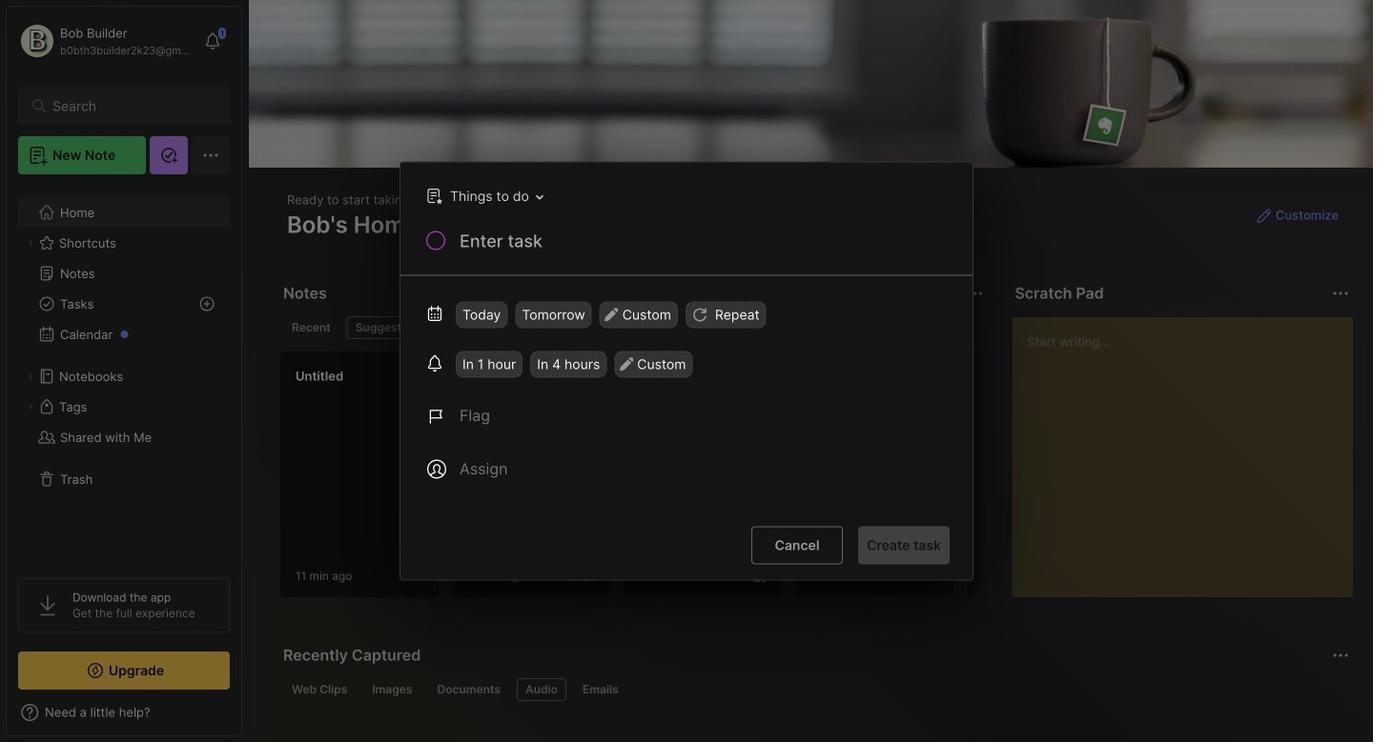 Task type: describe. For each thing, give the bounding box(es) containing it.
none search field inside main element
[[52, 94, 205, 117]]

expand tags image
[[25, 401, 36, 413]]

Search text field
[[52, 97, 205, 115]]

expand notebooks image
[[25, 371, 36, 382]]

Enter task text field
[[458, 229, 950, 262]]

tree inside main element
[[7, 186, 241, 562]]



Task type: vqa. For each thing, say whether or not it's contained in the screenshot.
with inside Note Window ELEMENT
no



Task type: locate. For each thing, give the bounding box(es) containing it.
tree
[[7, 186, 241, 562]]

2 tab list from the top
[[283, 679, 1346, 702]]

1 tab list from the top
[[283, 317, 981, 339]]

row group
[[279, 351, 1138, 610]]

None search field
[[52, 94, 205, 117]]

0 vertical spatial tab list
[[283, 317, 981, 339]]

Go to note or move task field
[[417, 183, 550, 210]]

tab list
[[283, 317, 981, 339], [283, 679, 1346, 702]]

1 vertical spatial tab list
[[283, 679, 1346, 702]]

tab
[[283, 317, 339, 339], [347, 317, 424, 339], [283, 679, 356, 702], [364, 679, 421, 702], [429, 679, 509, 702], [517, 679, 566, 702], [574, 679, 627, 702]]

Start writing… text field
[[1027, 318, 1352, 583]]

main element
[[0, 0, 248, 743]]



